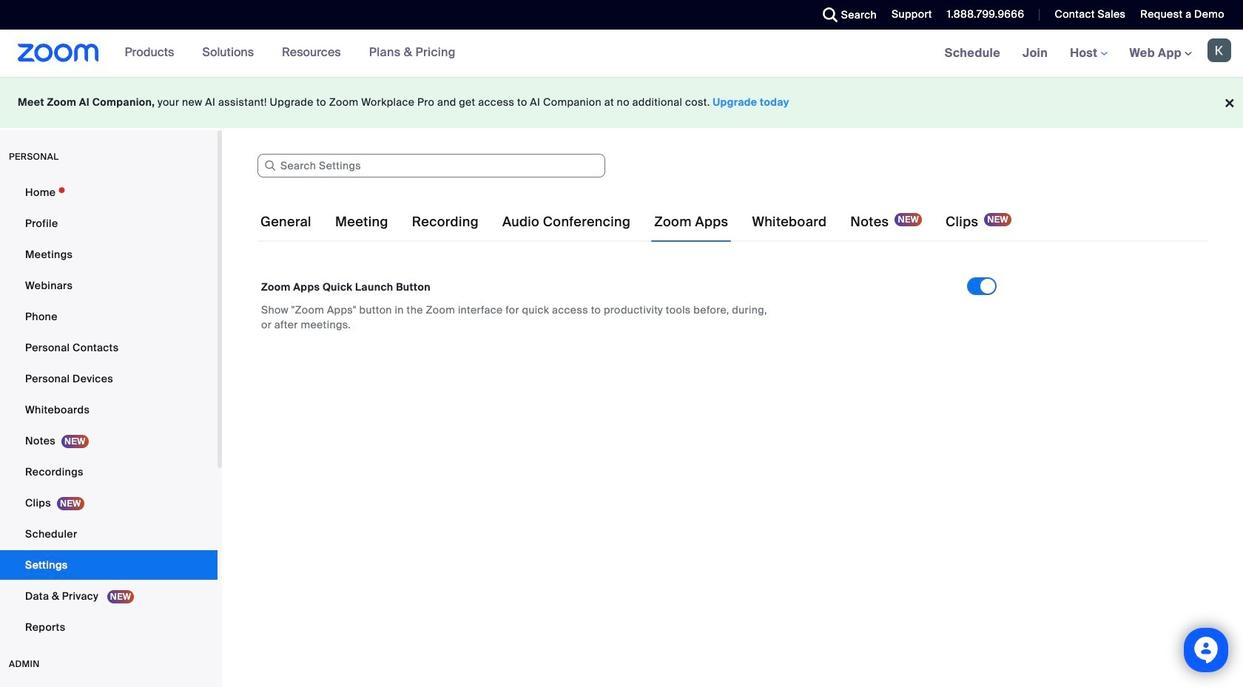 Task type: describe. For each thing, give the bounding box(es) containing it.
Search Settings text field
[[258, 154, 605, 178]]

meetings navigation
[[934, 30, 1243, 78]]

product information navigation
[[114, 30, 467, 77]]

profile picture image
[[1208, 38, 1231, 62]]

tabs of my account settings page tab list
[[258, 201, 1014, 243]]



Task type: locate. For each thing, give the bounding box(es) containing it.
banner
[[0, 30, 1243, 78]]

footer
[[0, 77, 1243, 128]]

zoom logo image
[[18, 44, 99, 62]]

personal menu menu
[[0, 178, 218, 644]]



Task type: vqa. For each thing, say whether or not it's contained in the screenshot.
TABS OF MY ACCOUNT SETTINGS PAGE tab list
yes



